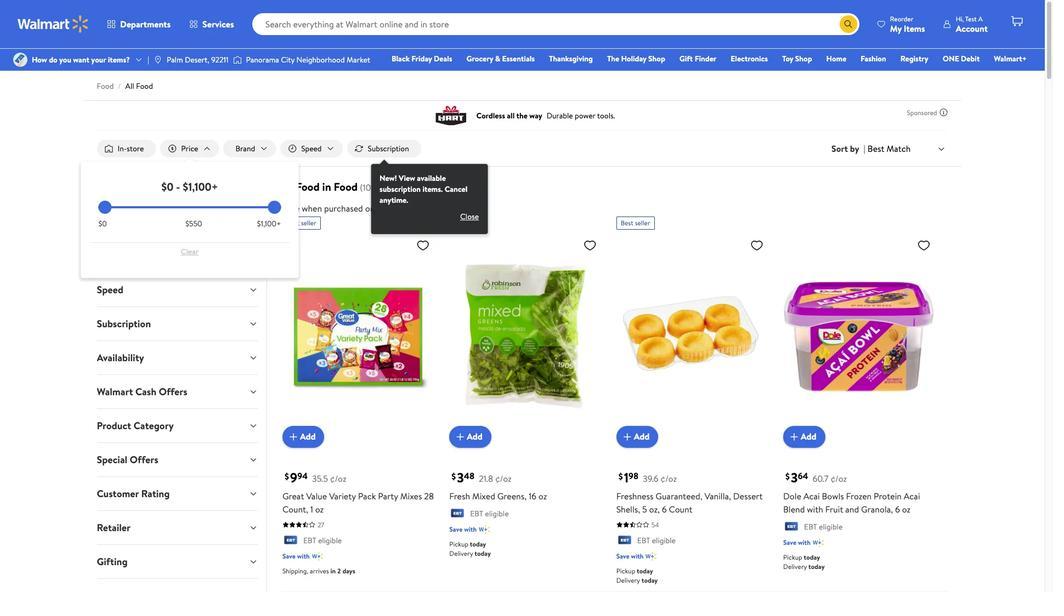 Task type: vqa. For each thing, say whether or not it's contained in the screenshot.
Get in the Get the Walmart app Make lists, scan prices & more.
no



Task type: locate. For each thing, give the bounding box(es) containing it.
acai right "dole"
[[804, 490, 820, 502]]

speed button
[[280, 140, 343, 157], [88, 273, 267, 307]]

$0 for $0 - $1,100+
[[161, 179, 173, 194]]

¢/oz right 60.7 on the bottom
[[831, 473, 847, 485]]

deals
[[434, 53, 452, 64]]

0 horizontal spatial subscription
[[97, 317, 151, 331]]

0 horizontal spatial acai
[[804, 490, 820, 502]]

legal information image
[[393, 204, 401, 213]]

anytime.
[[380, 195, 408, 206]]

save for walmart plus icon corresponding to 9
[[282, 552, 296, 561]]

1 horizontal spatial $1,100+
[[257, 218, 281, 229]]

oz down value in the left of the page
[[315, 503, 324, 515]]

1 horizontal spatial 1
[[624, 468, 629, 487]]

3 inside $ 3 64 60.7 ¢/oz dole acai bowls frozen protein acai blend with fruit and granola, 6 oz
[[791, 468, 798, 487]]

my
[[890, 22, 902, 34]]

eligible down 54
[[652, 535, 676, 546]]

1 horizontal spatial oz
[[539, 490, 547, 502]]

ebt eligible down 54
[[637, 535, 676, 546]]

1 best seller from the left
[[287, 218, 316, 228]]

1 horizontal spatial  image
[[233, 54, 242, 65]]

and
[[845, 503, 859, 515]]

with
[[807, 503, 823, 515], [464, 525, 477, 534], [798, 538, 811, 547], [297, 552, 310, 561], [631, 552, 644, 561]]

 image right 92211
[[233, 54, 242, 65]]

¢/oz inside $ 9 94 35.5 ¢/oz great value variety pack party mixes 28 count, 1 oz
[[330, 473, 346, 485]]

2 shop from the left
[[795, 53, 812, 64]]

1 horizontal spatial walmart plus image
[[646, 551, 657, 562]]

0 horizontal spatial best seller
[[287, 218, 316, 228]]

1 vertical spatial $0
[[98, 218, 107, 229]]

1 horizontal spatial offers
[[159, 385, 187, 399]]

brand
[[236, 143, 255, 154]]

&
[[495, 53, 500, 64]]

2 seller from the left
[[468, 218, 483, 228]]

save with left walmart plus image
[[449, 525, 477, 534]]

add to cart image up 64
[[788, 430, 801, 444]]

save down shells,
[[616, 552, 630, 561]]

3 ¢/oz from the left
[[661, 473, 677, 485]]

subscription tab
[[88, 307, 267, 341]]

add to cart image up 48
[[454, 430, 467, 444]]

1 vertical spatial $1,100+
[[257, 218, 281, 229]]

1 ebt image from the left
[[282, 536, 299, 547]]

Walmart Site-Wide search field
[[252, 13, 860, 35]]

pickup for $ 3 48 21.8 ¢/oz fresh mixed greens, 16 oz
[[449, 540, 468, 549]]

add to cart image up 94
[[287, 430, 300, 444]]

add to favorites list, great value variety pack party mixes 28 count, 1 oz image
[[417, 239, 430, 252]]

4 $ from the left
[[786, 471, 790, 483]]

0 horizontal spatial 6
[[662, 503, 667, 515]]

gift finder
[[680, 53, 717, 64]]

walmart plus image for 9
[[312, 551, 323, 562]]

ebt image
[[449, 509, 466, 520], [783, 522, 800, 533]]

ebt image for $ 3 48 21.8 ¢/oz fresh mixed greens, 16 oz
[[449, 509, 466, 520]]

2 tab from the top
[[88, 205, 267, 239]]

ebt image down blend
[[783, 522, 800, 533]]

add up 64
[[801, 431, 817, 443]]

ebt image down fresh
[[449, 509, 466, 520]]

1 seller from the left
[[301, 218, 316, 228]]

0 vertical spatial 1
[[624, 468, 629, 487]]

today
[[470, 540, 486, 549], [475, 549, 491, 558], [804, 553, 820, 562], [809, 562, 825, 572], [637, 567, 653, 576], [642, 576, 658, 585]]

| inside sort and filter section element
[[864, 143, 866, 155]]

0 horizontal spatial 1
[[310, 503, 313, 515]]

save down blend
[[783, 538, 797, 547]]

ebt image for 1
[[616, 536, 633, 547]]

speed
[[301, 143, 322, 154], [97, 283, 123, 297]]

in left 2
[[331, 567, 336, 576]]

rating
[[141, 487, 170, 501]]

acai right protein on the bottom of page
[[904, 490, 920, 502]]

all right /
[[125, 81, 134, 92]]

1 horizontal spatial price
[[280, 202, 300, 215]]

add up 48
[[467, 431, 483, 443]]

subscription inside dropdown button
[[97, 317, 151, 331]]

freshness
[[616, 490, 654, 502]]

price button
[[160, 140, 219, 157]]

close
[[460, 211, 479, 222]]

ebt up shipping, arrives in 2 days
[[303, 535, 316, 546]]

oz inside $ 3 48 21.8 ¢/oz fresh mixed greens, 16 oz
[[539, 490, 547, 502]]

1 acai from the left
[[804, 490, 820, 502]]

3 $ from the left
[[619, 471, 623, 483]]

1 horizontal spatial |
[[864, 143, 866, 155]]

food up when on the left of the page
[[296, 179, 320, 194]]

1 3 from the left
[[457, 468, 464, 487]]

value
[[306, 490, 327, 502]]

 image
[[13, 53, 27, 67]]

eligible down fruit
[[819, 522, 843, 532]]

cart contains 0 items total amount $0.00 image
[[1010, 15, 1024, 28]]

1 vertical spatial offers
[[130, 453, 158, 467]]

add button for 1
[[616, 426, 658, 448]]

clear button
[[98, 243, 281, 261]]

price when purchased online
[[280, 202, 388, 215]]

tab up clear
[[88, 205, 267, 239]]

walmart plus image down 54
[[646, 551, 657, 562]]

best match button
[[866, 141, 948, 156]]

panorama
[[246, 54, 279, 65]]

1 horizontal spatial subscription
[[368, 143, 409, 154]]

1 add button from the left
[[282, 426, 324, 448]]

view
[[399, 173, 415, 184]]

$ inside $ 1 98 39.6 ¢/oz freshness guaranteed, vanilla, dessert shells, 5 oz, 6 count
[[619, 471, 623, 483]]

6 right 'oz,'
[[662, 503, 667, 515]]

0 horizontal spatial all
[[125, 81, 134, 92]]

availability tab
[[88, 341, 267, 375]]

0 horizontal spatial ebt image
[[449, 509, 466, 520]]

2 $ from the left
[[452, 471, 456, 483]]

4 add to cart image from the left
[[788, 430, 801, 444]]

best seller for 1
[[621, 218, 650, 228]]

1 down value in the left of the page
[[310, 503, 313, 515]]

6 down protein on the bottom of page
[[895, 503, 900, 515]]

|
[[148, 54, 149, 65], [864, 143, 866, 155]]

variety
[[329, 490, 356, 502]]

0 horizontal spatial ebt image
[[282, 536, 299, 547]]

| right by
[[864, 143, 866, 155]]

0 vertical spatial offers
[[159, 385, 187, 399]]

1 ¢/oz from the left
[[330, 473, 346, 485]]

$ for $ 1 98 39.6 ¢/oz freshness guaranteed, vanilla, dessert shells, 5 oz, 6 count
[[619, 471, 623, 483]]

1 vertical spatial in
[[331, 567, 336, 576]]

subscription up new!
[[368, 143, 409, 154]]

1 add to cart image from the left
[[287, 430, 300, 444]]

add for 9
[[300, 431, 316, 443]]

2 ebt image from the left
[[616, 536, 633, 547]]

1 vertical spatial delivery
[[783, 562, 807, 572]]

3 add to cart image from the left
[[621, 430, 634, 444]]

add up 94
[[300, 431, 316, 443]]

add to cart image for 3
[[454, 430, 467, 444]]

1 horizontal spatial $0
[[161, 179, 173, 194]]

product
[[97, 419, 131, 433]]

0 vertical spatial price
[[181, 143, 198, 154]]

subscription inside button
[[368, 143, 409, 154]]

price
[[181, 143, 198, 154], [280, 202, 300, 215]]

delivery for $ 3 64 60.7 ¢/oz dole acai bowls frozen protein acai blend with fruit and granola, 6 oz
[[783, 562, 807, 572]]

category
[[134, 419, 174, 433]]

1 horizontal spatial 6
[[895, 503, 900, 515]]

$ for $ 3 64 60.7 ¢/oz dole acai bowls frozen protein acai blend with fruit and granola, 6 oz
[[786, 471, 790, 483]]

with for 1 walmart plus icon
[[631, 552, 644, 561]]

ebt eligible up walmart plus image
[[470, 508, 509, 519]]

3 seller from the left
[[635, 218, 650, 228]]

0 vertical spatial ebt image
[[449, 509, 466, 520]]

1 vertical spatial 1
[[310, 503, 313, 515]]

save for right walmart plus icon
[[783, 538, 797, 547]]

1 add from the left
[[300, 431, 316, 443]]

| left palm
[[148, 54, 149, 65]]

1 6 from the left
[[662, 503, 667, 515]]

3 add from the left
[[634, 431, 650, 443]]

2 ¢/oz from the left
[[495, 473, 512, 485]]

subscription
[[380, 184, 421, 195]]

walmart plus image for 1
[[646, 551, 657, 562]]

do
[[49, 54, 57, 65]]

1 vertical spatial |
[[864, 143, 866, 155]]

pickup today delivery today for $ 3 48 21.8 ¢/oz fresh mixed greens, 16 oz
[[449, 540, 491, 558]]

3 up "dole"
[[791, 468, 798, 487]]

0 vertical spatial speed
[[301, 143, 322, 154]]

party
[[378, 490, 398, 502]]

with left fruit
[[807, 503, 823, 515]]

0 vertical spatial in
[[322, 179, 331, 194]]

1 horizontal spatial speed button
[[280, 140, 343, 157]]

$1,100+
[[183, 179, 218, 194], [257, 218, 281, 229]]

best for 3
[[454, 218, 467, 228]]

1 vertical spatial speed
[[97, 283, 123, 297]]

¢/oz right 21.8
[[495, 473, 512, 485]]

walmart plus image up shipping, arrives in 2 days
[[312, 551, 323, 562]]

walmart plus image
[[813, 538, 824, 549], [312, 551, 323, 562], [646, 551, 657, 562]]

pack
[[358, 490, 376, 502]]

count,
[[282, 503, 308, 515]]

add button up 94
[[282, 426, 324, 448]]

subscription up availability
[[97, 317, 151, 331]]

all up price when purchased online
[[280, 179, 293, 194]]

panorama city neighborhood market
[[246, 54, 370, 65]]

¢/oz inside $ 1 98 39.6 ¢/oz freshness guaranteed, vanilla, dessert shells, 5 oz, 6 count
[[661, 473, 677, 485]]

1 horizontal spatial best seller
[[454, 218, 483, 228]]

0 vertical spatial tab
[[88, 171, 267, 205]]

0 horizontal spatial  image
[[154, 55, 162, 64]]

toy
[[782, 53, 793, 64]]

1 vertical spatial price
[[280, 202, 300, 215]]

2 6 from the left
[[895, 503, 900, 515]]

walmart plus image down bowls
[[813, 538, 824, 549]]

$ for $ 3 48 21.8 ¢/oz fresh mixed greens, 16 oz
[[452, 471, 456, 483]]

add to cart image up 98
[[621, 430, 634, 444]]

0 vertical spatial |
[[148, 54, 149, 65]]

0 horizontal spatial offers
[[130, 453, 158, 467]]

grocery & essentials link
[[462, 53, 540, 65]]

finder
[[695, 53, 717, 64]]

$0 - $1,100+
[[161, 179, 218, 194]]

save for walmart plus image
[[449, 525, 463, 534]]

1 vertical spatial tab
[[88, 205, 267, 239]]

home link
[[822, 53, 852, 65]]

best seller
[[287, 218, 316, 228], [454, 218, 483, 228], [621, 218, 650, 228]]

speed button inside sort and filter section element
[[280, 140, 343, 157]]

 image for palm
[[154, 55, 162, 64]]

$ inside $ 3 48 21.8 ¢/oz fresh mixed greens, 16 oz
[[452, 471, 456, 483]]

0 horizontal spatial oz
[[315, 503, 324, 515]]

3 add button from the left
[[616, 426, 658, 448]]

grocery & essentials
[[467, 53, 535, 64]]

2 vertical spatial pickup
[[616, 567, 635, 576]]

3 inside $ 3 48 21.8 ¢/oz fresh mixed greens, 16 oz
[[457, 468, 464, 487]]

add to cart image
[[287, 430, 300, 444], [454, 430, 467, 444], [621, 430, 634, 444], [788, 430, 801, 444]]

¢/oz up variety
[[330, 473, 346, 485]]

price left when on the left of the page
[[280, 202, 300, 215]]

1 vertical spatial ebt image
[[783, 522, 800, 533]]

pickup for $ 3 64 60.7 ¢/oz dole acai bowls frozen protein acai blend with fruit and granola, 6 oz
[[783, 553, 802, 562]]

palm
[[167, 54, 183, 65]]

¢/oz right 39.6
[[661, 473, 677, 485]]

1 horizontal spatial delivery
[[616, 576, 640, 585]]

purchased
[[324, 202, 363, 215]]

2 horizontal spatial oz
[[902, 503, 911, 515]]

you
[[59, 54, 71, 65]]

how
[[32, 54, 47, 65]]

price inside price dropdown button
[[181, 143, 198, 154]]

0 horizontal spatial walmart plus image
[[312, 551, 323, 562]]

with down 5
[[631, 552, 644, 561]]

¢/oz for $ 1 98 39.6 ¢/oz freshness guaranteed, vanilla, dessert shells, 5 oz, 6 count
[[661, 473, 677, 485]]

¢/oz for $ 3 64 60.7 ¢/oz dole acai bowls frozen protein acai blend with fruit and granola, 6 oz
[[831, 473, 847, 485]]

4 ¢/oz from the left
[[831, 473, 847, 485]]

best
[[868, 143, 885, 155], [287, 218, 300, 228], [454, 218, 467, 228], [621, 218, 633, 228]]

2 add button from the left
[[449, 426, 491, 448]]

with down blend
[[798, 538, 811, 547]]

$ for $ 9 94 35.5 ¢/oz great value variety pack party mixes 28 count, 1 oz
[[285, 471, 289, 483]]

price for price when purchased online
[[280, 202, 300, 215]]

 image left palm
[[154, 55, 162, 64]]

delivery
[[449, 549, 473, 558], [783, 562, 807, 572], [616, 576, 640, 585]]

$ left 98
[[619, 471, 623, 483]]

0 horizontal spatial price
[[181, 143, 198, 154]]

0 vertical spatial delivery
[[449, 549, 473, 558]]

in-store button
[[97, 140, 156, 157]]

subscription button
[[347, 140, 421, 157]]

2 add from the left
[[467, 431, 483, 443]]

protein
[[874, 490, 902, 502]]

4 add from the left
[[801, 431, 817, 443]]

54
[[652, 520, 659, 530]]

save for 1 walmart plus icon
[[616, 552, 630, 561]]

0 horizontal spatial speed button
[[88, 273, 267, 307]]

0 vertical spatial $0
[[161, 179, 173, 194]]

1 horizontal spatial all
[[280, 179, 293, 194]]

add up 98
[[634, 431, 650, 443]]

add button up 64
[[783, 426, 825, 448]]

1 shop from the left
[[648, 53, 665, 64]]

6 inside $ 3 64 60.7 ¢/oz dole acai bowls frozen protein acai blend with fruit and granola, 6 oz
[[895, 503, 900, 515]]

2 horizontal spatial delivery
[[783, 562, 807, 572]]

add button up 48
[[449, 426, 491, 448]]

0 vertical spatial pickup
[[449, 540, 468, 549]]

speed tab
[[88, 273, 267, 307]]

seller for 1
[[635, 218, 650, 228]]

tab
[[88, 171, 267, 205], [88, 205, 267, 239], [88, 239, 267, 273]]

offers right special
[[130, 453, 158, 467]]

oz
[[539, 490, 547, 502], [315, 503, 324, 515], [902, 503, 911, 515]]

add button up 98
[[616, 426, 658, 448]]

speed button up all food in food (1000+)
[[280, 140, 343, 157]]

oz right granola,
[[902, 503, 911, 515]]

$ left 64
[[786, 471, 790, 483]]

1 vertical spatial subscription
[[97, 317, 151, 331]]

¢/oz inside $ 3 64 60.7 ¢/oz dole acai bowls frozen protein acai blend with fruit and granola, 6 oz
[[831, 473, 847, 485]]

0 horizontal spatial 3
[[457, 468, 464, 487]]

1 horizontal spatial acai
[[904, 490, 920, 502]]

pickup today delivery today down walmart plus image
[[449, 540, 491, 558]]

ebt image up shipping,
[[282, 536, 299, 547]]

(1000+)
[[360, 182, 390, 194]]

2 horizontal spatial seller
[[635, 218, 650, 228]]

electronics link
[[726, 53, 773, 65]]

0 horizontal spatial pickup
[[449, 540, 468, 549]]

save
[[449, 525, 463, 534], [783, 538, 797, 547], [282, 552, 296, 561], [616, 552, 630, 561]]

¢/oz inside $ 3 48 21.8 ¢/oz fresh mixed greens, 16 oz
[[495, 473, 512, 485]]

2 vertical spatial tab
[[88, 239, 267, 273]]

0 vertical spatial speed button
[[280, 140, 343, 157]]

1 horizontal spatial ebt image
[[616, 536, 633, 547]]

all
[[125, 81, 134, 92], [280, 179, 293, 194]]

ebt image down shells,
[[616, 536, 633, 547]]

1 horizontal spatial ebt image
[[783, 522, 800, 533]]

speed button up subscription dropdown button
[[88, 273, 267, 307]]

walmart plus image
[[479, 524, 490, 535]]

3 best seller from the left
[[621, 218, 650, 228]]

0 horizontal spatial speed
[[97, 283, 123, 297]]

pickup today delivery today down 54
[[616, 567, 658, 585]]

$ left the 9
[[285, 471, 289, 483]]

desert,
[[185, 54, 209, 65]]

0 vertical spatial $1,100+
[[183, 179, 218, 194]]

offers
[[159, 385, 187, 399], [130, 453, 158, 467]]

shop right toy
[[795, 53, 812, 64]]

save left walmart plus image
[[449, 525, 463, 534]]

$ left 48
[[452, 471, 456, 483]]

with left walmart plus image
[[464, 525, 477, 534]]

0 horizontal spatial pickup today delivery today
[[449, 540, 491, 558]]

ebt image
[[282, 536, 299, 547], [616, 536, 633, 547]]

save with down shells,
[[616, 552, 644, 561]]

offers right cash
[[159, 385, 187, 399]]

ebt down 5
[[637, 535, 650, 546]]

tab up '$1100' range field on the top
[[88, 171, 267, 205]]

availability button
[[88, 341, 267, 375]]

1 horizontal spatial 3
[[791, 468, 798, 487]]

0 vertical spatial subscription
[[368, 143, 409, 154]]

with up shipping,
[[297, 552, 310, 561]]

1 horizontal spatial speed
[[301, 143, 322, 154]]

3 up fresh
[[457, 468, 464, 487]]

acai
[[804, 490, 820, 502], [904, 490, 920, 502]]

2 horizontal spatial pickup
[[783, 553, 802, 562]]

1 horizontal spatial seller
[[468, 218, 483, 228]]

1 horizontal spatial shop
[[795, 53, 812, 64]]

save with up shipping,
[[282, 552, 310, 561]]

save with down blend
[[783, 538, 811, 547]]

oz right 16
[[539, 490, 547, 502]]

2 horizontal spatial pickup today delivery today
[[783, 553, 825, 572]]

shop inside "link"
[[648, 53, 665, 64]]

customer rating tab
[[88, 477, 267, 511]]

ad disclaimer and feedback for skylinedisplayad image
[[939, 108, 948, 117]]

2 horizontal spatial best seller
[[621, 218, 650, 228]]

60.7
[[813, 473, 829, 485]]

granola,
[[861, 503, 893, 515]]

2 add to cart image from the left
[[454, 430, 467, 444]]

gift finder link
[[675, 53, 722, 65]]

0 horizontal spatial seller
[[301, 218, 316, 228]]

walmart+ link
[[989, 53, 1032, 65]]

add to favorites list, fresh mixed greens, 16 oz image
[[583, 239, 597, 252]]

clear search field text image
[[827, 20, 835, 28]]

shells,
[[616, 503, 640, 515]]

 image
[[233, 54, 242, 65], [154, 55, 162, 64]]

price up $0 - $1,100+
[[181, 143, 198, 154]]

shop right holiday
[[648, 53, 665, 64]]

0 horizontal spatial shop
[[648, 53, 665, 64]]

great value variety pack party mixes 28 count, 1 oz image
[[282, 234, 434, 439]]

0 horizontal spatial $0
[[98, 218, 107, 229]]

0 horizontal spatial delivery
[[449, 549, 473, 558]]

black
[[392, 53, 410, 64]]

2 3 from the left
[[791, 468, 798, 487]]

in up price when purchased online
[[322, 179, 331, 194]]

1 $ from the left
[[285, 471, 289, 483]]

tab up "speed" tab
[[88, 239, 267, 273]]

1 up freshness
[[624, 468, 629, 487]]

save up shipping,
[[282, 552, 296, 561]]

the
[[607, 53, 619, 64]]

$ inside $ 9 94 35.5 ¢/oz great value variety pack party mixes 28 count, 1 oz
[[285, 471, 289, 483]]

pickup today delivery today down blend
[[783, 553, 825, 572]]

ebt
[[470, 508, 483, 519], [804, 522, 817, 532], [303, 535, 316, 546], [637, 535, 650, 546]]

3 tab from the top
[[88, 239, 267, 273]]

1 vertical spatial pickup
[[783, 553, 802, 562]]

$ inside $ 3 64 60.7 ¢/oz dole acai bowls frozen protein acai blend with fruit and granola, 6 oz
[[786, 471, 790, 483]]

¢/oz
[[330, 473, 346, 485], [495, 473, 512, 485], [661, 473, 677, 485], [831, 473, 847, 485]]

cash
[[135, 385, 156, 399]]



Task type: describe. For each thing, give the bounding box(es) containing it.
save with for 1 walmart plus icon
[[616, 552, 644, 561]]

home
[[826, 53, 847, 64]]

offers inside "walmart cash offers" dropdown button
[[159, 385, 187, 399]]

dole
[[783, 490, 801, 502]]

add button for 9
[[282, 426, 324, 448]]

 image for panorama
[[233, 54, 242, 65]]

delivery for $ 3 48 21.8 ¢/oz fresh mixed greens, 16 oz
[[449, 549, 473, 558]]

oz,
[[649, 503, 660, 515]]

vanilla,
[[705, 490, 731, 502]]

27
[[318, 520, 324, 530]]

/
[[118, 81, 121, 92]]

with for walmart plus image
[[464, 525, 477, 534]]

9
[[290, 468, 297, 487]]

one debit link
[[938, 53, 985, 65]]

1 horizontal spatial pickup today delivery today
[[616, 567, 658, 585]]

items.
[[423, 184, 443, 195]]

a
[[978, 14, 983, 23]]

save with for walmart plus image
[[449, 525, 477, 534]]

seller for 9
[[301, 218, 316, 228]]

ebt image for $ 3 64 60.7 ¢/oz dole acai bowls frozen protein acai blend with fruit and granola, 6 oz
[[783, 522, 800, 533]]

guaranteed,
[[656, 490, 702, 502]]

sort by |
[[832, 143, 866, 155]]

0 vertical spatial all
[[125, 81, 134, 92]]

fashion link
[[856, 53, 891, 65]]

toy shop link
[[777, 53, 817, 65]]

1 inside $ 9 94 35.5 ¢/oz great value variety pack party mixes 28 count, 1 oz
[[310, 503, 313, 515]]

92211
[[211, 54, 229, 65]]

2 vertical spatial delivery
[[616, 576, 640, 585]]

special offers button
[[88, 443, 267, 477]]

when
[[302, 202, 322, 215]]

black friday deals
[[392, 53, 452, 64]]

16
[[529, 490, 537, 502]]

in for food
[[322, 179, 331, 194]]

eligible up walmart plus image
[[485, 508, 509, 519]]

food link
[[97, 81, 114, 92]]

$550
[[185, 218, 202, 229]]

shipping,
[[282, 567, 308, 576]]

1 tab from the top
[[88, 171, 267, 205]]

great
[[282, 490, 304, 502]]

ebt up walmart plus image
[[470, 508, 483, 519]]

add to favorites list, dole acai bowls frozen protein acai blend with fruit and granola, 6 oz image
[[917, 239, 931, 252]]

0 horizontal spatial $1,100+
[[183, 179, 218, 194]]

best match
[[868, 143, 911, 155]]

mixes
[[400, 490, 422, 502]]

price for price
[[181, 143, 198, 154]]

departments
[[120, 18, 171, 30]]

walmart cash offers button
[[88, 375, 267, 409]]

offers inside special offers dropdown button
[[130, 453, 158, 467]]

arrives
[[310, 567, 329, 576]]

add for 1
[[634, 431, 650, 443]]

your
[[91, 54, 106, 65]]

$1100 range field
[[98, 206, 281, 209]]

customer
[[97, 487, 139, 501]]

blend
[[783, 503, 805, 515]]

with for walmart plus icon corresponding to 9
[[297, 552, 310, 561]]

thanksgiving
[[549, 53, 593, 64]]

new!
[[380, 173, 397, 184]]

walmart cash offers
[[97, 385, 187, 399]]

reorder my items
[[890, 14, 925, 34]]

all food in food (1000+)
[[280, 179, 390, 194]]

product category tab
[[88, 409, 267, 443]]

special offers
[[97, 453, 158, 467]]

the holiday shop
[[607, 53, 665, 64]]

1 vertical spatial all
[[280, 179, 293, 194]]

4 add button from the left
[[783, 426, 825, 448]]

gifting tab
[[88, 545, 267, 579]]

oz inside $ 3 64 60.7 ¢/oz dole acai bowls frozen protein acai blend with fruit and granola, 6 oz
[[902, 503, 911, 515]]

fashion
[[861, 53, 886, 64]]

frozen
[[846, 490, 872, 502]]

food / all food
[[97, 81, 153, 92]]

registry
[[901, 53, 929, 64]]

want
[[73, 54, 89, 65]]

customer rating
[[97, 487, 170, 501]]

food left /
[[97, 81, 114, 92]]

$ 3 48 21.8 ¢/oz fresh mixed greens, 16 oz
[[449, 468, 547, 502]]

Search search field
[[252, 13, 860, 35]]

add to cart image for 9
[[287, 430, 300, 444]]

items
[[904, 22, 925, 34]]

items?
[[108, 54, 130, 65]]

pickup today delivery today for $ 3 64 60.7 ¢/oz dole acai bowls frozen protein acai blend with fruit and granola, 6 oz
[[783, 553, 825, 572]]

best inside popup button
[[868, 143, 885, 155]]

$0 for $0
[[98, 218, 107, 229]]

dole acai bowls frozen protein acai blend with fruit and granola, 6 oz image
[[783, 234, 935, 439]]

food up purchased on the left of the page
[[334, 179, 358, 194]]

with inside $ 3 64 60.7 ¢/oz dole acai bowls frozen protein acai blend with fruit and granola, 6 oz
[[807, 503, 823, 515]]

walmart cash offers tab
[[88, 375, 267, 409]]

clear
[[181, 246, 199, 257]]

save with for right walmart plus icon
[[783, 538, 811, 547]]

search icon image
[[844, 20, 853, 29]]

0 horizontal spatial |
[[148, 54, 149, 65]]

2 best seller from the left
[[454, 218, 483, 228]]

the holiday shop link
[[602, 53, 670, 65]]

speed inside tab
[[97, 283, 123, 297]]

walmart
[[97, 385, 133, 399]]

walmart+
[[994, 53, 1027, 64]]

best for 1
[[621, 218, 633, 228]]

oz inside $ 9 94 35.5 ¢/oz great value variety pack party mixes 28 count, 1 oz
[[315, 503, 324, 515]]

walmart image
[[18, 15, 89, 33]]

hi, test a account
[[956, 14, 988, 34]]

ebt down blend
[[804, 522, 817, 532]]

food right /
[[136, 81, 153, 92]]

sort and filter section element
[[84, 131, 961, 234]]

debit
[[961, 53, 980, 64]]

add to favorites list, freshness guaranteed, vanilla, dessert shells, 5 oz, 6 count image
[[750, 239, 764, 252]]

departments button
[[98, 11, 180, 37]]

test
[[965, 14, 977, 23]]

98
[[629, 470, 639, 482]]

add for 3
[[467, 431, 483, 443]]

account
[[956, 22, 988, 34]]

ebt eligible down 27
[[303, 535, 342, 546]]

2 horizontal spatial walmart plus image
[[813, 538, 824, 549]]

eligible down 27
[[318, 535, 342, 546]]

¢/oz for $ 9 94 35.5 ¢/oz great value variety pack party mixes 28 count, 1 oz
[[330, 473, 346, 485]]

retailer tab
[[88, 511, 267, 545]]

new! view available subscription items. cancel anytime. close
[[380, 173, 479, 222]]

best for 9
[[287, 218, 300, 228]]

registry link
[[896, 53, 934, 65]]

dessert
[[733, 490, 763, 502]]

2
[[337, 567, 341, 576]]

1 inside $ 1 98 39.6 ¢/oz freshness guaranteed, vanilla, dessert shells, 5 oz, 6 count
[[624, 468, 629, 487]]

subscription button
[[88, 307, 267, 341]]

brand button
[[224, 140, 276, 157]]

ebt image for 9
[[282, 536, 299, 547]]

with for right walmart plus icon
[[798, 538, 811, 547]]

count
[[669, 503, 693, 515]]

2 acai from the left
[[904, 490, 920, 502]]

freshness guaranteed, vanilla, dessert shells, 5 oz, 6 count image
[[616, 234, 768, 439]]

3 for $ 3 64 60.7 ¢/oz dole acai bowls frozen protein acai blend with fruit and granola, 6 oz
[[791, 468, 798, 487]]

ebt eligible down fruit
[[804, 522, 843, 532]]

35.5
[[312, 473, 328, 485]]

save with for walmart plus icon corresponding to 9
[[282, 552, 310, 561]]

-
[[176, 179, 180, 194]]

speed inside sort and filter section element
[[301, 143, 322, 154]]

39.6
[[643, 473, 659, 485]]

hi,
[[956, 14, 964, 23]]

add button for 3
[[449, 426, 491, 448]]

available
[[417, 173, 446, 184]]

in for 2
[[331, 567, 336, 576]]

market
[[347, 54, 370, 65]]

add to cart image for 1
[[621, 430, 634, 444]]

neighborhood
[[297, 54, 345, 65]]

gifting
[[97, 555, 128, 569]]

best seller for 9
[[287, 218, 316, 228]]

64
[[798, 470, 808, 482]]

services button
[[180, 11, 243, 37]]

product category button
[[88, 409, 267, 443]]

special offers tab
[[88, 443, 267, 477]]

¢/oz for $ 3 48 21.8 ¢/oz fresh mixed greens, 16 oz
[[495, 473, 512, 485]]

store
[[127, 143, 144, 154]]

$ 1 98 39.6 ¢/oz freshness guaranteed, vanilla, dessert shells, 5 oz, 6 count
[[616, 468, 763, 515]]

6 inside $ 1 98 39.6 ¢/oz freshness guaranteed, vanilla, dessert shells, 5 oz, 6 count
[[662, 503, 667, 515]]

palm desert, 92211
[[167, 54, 229, 65]]

toy shop
[[782, 53, 812, 64]]

$0 range field
[[98, 206, 281, 209]]

special
[[97, 453, 127, 467]]

1 horizontal spatial pickup
[[616, 567, 635, 576]]

fresh mixed greens, 16 oz image
[[449, 234, 601, 439]]

1 vertical spatial speed button
[[88, 273, 267, 307]]

3 for $ 3 48 21.8 ¢/oz fresh mixed greens, 16 oz
[[457, 468, 464, 487]]



